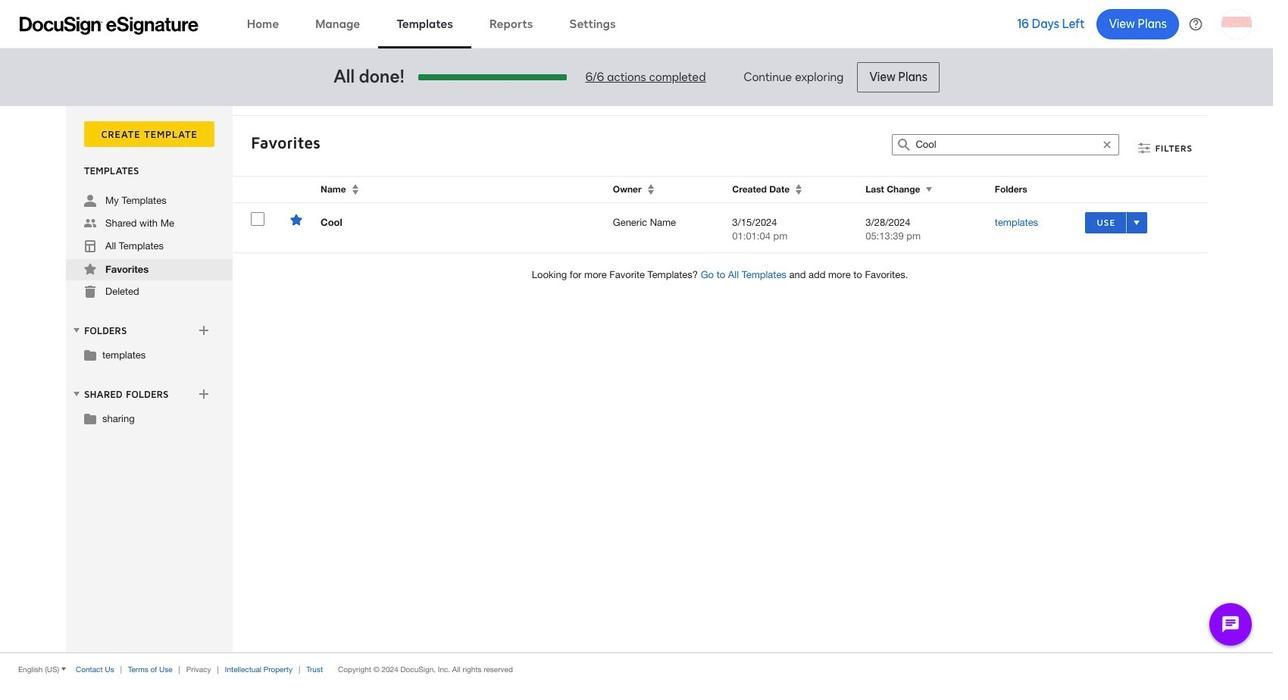 Task type: describe. For each thing, give the bounding box(es) containing it.
your uploaded profile image image
[[1222, 9, 1252, 39]]

Search Favorites text field
[[916, 135, 1097, 155]]

templates image
[[84, 240, 96, 252]]

more info region
[[0, 653, 1274, 685]]

trash image
[[84, 286, 96, 298]]

folder image for view shared folders image
[[84, 412, 96, 425]]

star filled image
[[84, 263, 96, 275]]

user image
[[84, 195, 96, 207]]



Task type: vqa. For each thing, say whether or not it's contained in the screenshot.
Secondary Navigation region
yes



Task type: locate. For each thing, give the bounding box(es) containing it.
remove cool from favorites image
[[290, 214, 303, 226]]

secondary navigation region
[[66, 106, 1212, 653]]

0 vertical spatial folder image
[[84, 349, 96, 361]]

view folders image
[[71, 324, 83, 337]]

1 folder image from the top
[[84, 349, 96, 361]]

shared image
[[84, 218, 96, 230]]

docusign esignature image
[[20, 16, 199, 34]]

folder image
[[84, 349, 96, 361], [84, 412, 96, 425]]

view shared folders image
[[71, 388, 83, 400]]

1 vertical spatial folder image
[[84, 412, 96, 425]]

2 folder image from the top
[[84, 412, 96, 425]]

folder image for view folders image
[[84, 349, 96, 361]]



